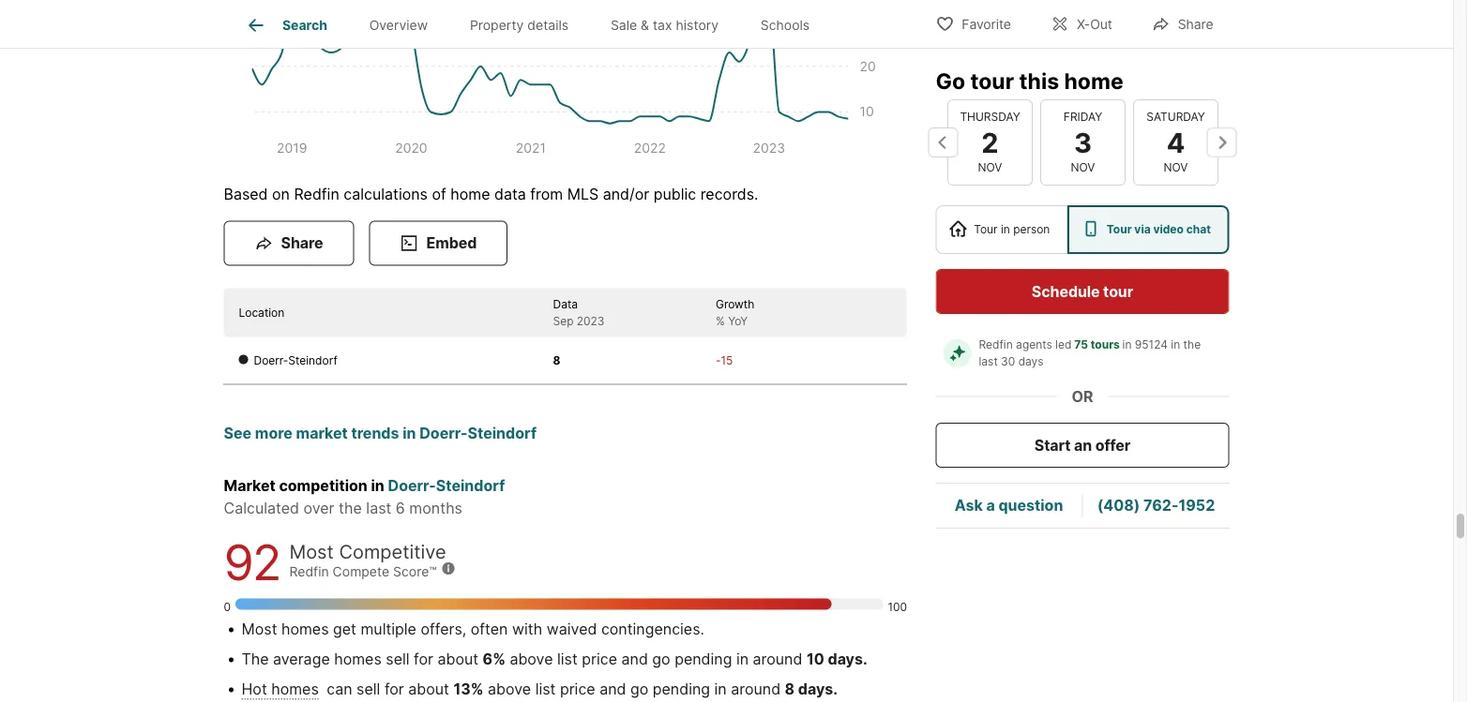 Task type: describe. For each thing, give the bounding box(es) containing it.
0 vertical spatial 8
[[553, 354, 561, 367]]

sale & tax history
[[611, 17, 719, 33]]

in inside option
[[1001, 223, 1010, 236]]

see
[[224, 424, 252, 443]]

doerr- inside market competition in doerr-steindorf calculated over the last 6 months
[[388, 477, 436, 495]]

doerr-steindorf link
[[388, 477, 505, 495]]

embed button
[[369, 221, 508, 266]]

public
[[654, 185, 696, 203]]

10
[[807, 651, 825, 669]]

hot
[[242, 681, 267, 699]]

sell for homes
[[386, 651, 410, 669]]

question
[[999, 497, 1063, 515]]

100
[[888, 600, 907, 614]]

previous image
[[929, 127, 959, 158]]

1 horizontal spatial 8
[[785, 681, 795, 699]]

steindorf inside market competition in doerr-steindorf calculated over the last 6 months
[[436, 477, 505, 495]]

in inside in the last 30 days
[[1171, 338, 1181, 352]]

property details tab
[[449, 3, 590, 48]]

property details
[[470, 17, 569, 33]]

favorite button
[[920, 4, 1027, 43]]

calculated
[[224, 500, 299, 518]]

2
[[981, 126, 999, 159]]

details
[[528, 17, 569, 33]]

0 vertical spatial redfin
[[294, 185, 339, 203]]

data
[[553, 297, 578, 311]]

offers,
[[421, 621, 467, 639]]

growth
[[716, 297, 755, 311]]

-
[[716, 354, 721, 367]]

market competition in doerr-steindorf calculated over the last 6 months
[[224, 477, 505, 518]]

go for 10
[[652, 651, 671, 669]]

based on redfin calculations of home data from mls and/or public records.
[[224, 185, 759, 203]]

from
[[530, 185, 563, 203]]

and for 13%
[[600, 681, 626, 699]]

over
[[304, 500, 335, 518]]

search
[[282, 17, 327, 33]]

about for 6%
[[438, 651, 479, 669]]

sale
[[611, 17, 637, 33]]

list for 6%
[[557, 651, 578, 669]]

tax
[[653, 17, 672, 33]]

a
[[987, 497, 995, 515]]

competition
[[279, 477, 368, 495]]

ask a question
[[955, 497, 1063, 515]]

most for most competitive
[[289, 541, 334, 564]]

via
[[1135, 223, 1151, 236]]

history
[[676, 17, 719, 33]]

above for 6%
[[510, 651, 553, 669]]

and/or
[[603, 185, 649, 203]]

around for 10
[[753, 651, 803, 669]]

out
[[1091, 16, 1113, 32]]

&
[[641, 17, 649, 33]]

start
[[1035, 436, 1071, 455]]

share for left share button
[[281, 234, 323, 252]]

records.
[[701, 185, 759, 203]]

saturday 4 nov
[[1146, 110, 1205, 175]]

x-out button
[[1035, 4, 1129, 43]]

go
[[936, 68, 966, 94]]

the inside market competition in doerr-steindorf calculated over the last 6 months
[[339, 500, 362, 518]]

in inside market competition in doerr-steindorf calculated over the last 6 months
[[371, 477, 385, 495]]

0 horizontal spatial home
[[451, 185, 490, 203]]

1 vertical spatial homes
[[334, 651, 382, 669]]

based
[[224, 185, 268, 203]]

4
[[1167, 126, 1185, 159]]

share for the top share button
[[1178, 16, 1214, 32]]

months
[[409, 500, 463, 518]]

yoy
[[728, 314, 748, 328]]

%
[[716, 314, 725, 328]]

chat
[[1187, 223, 1211, 236]]

about for 13%
[[408, 681, 449, 699]]

(408) 762-1952 link
[[1098, 497, 1215, 515]]

data sep 2023
[[553, 297, 605, 328]]

market
[[224, 477, 276, 495]]

schools
[[761, 17, 810, 33]]

0 vertical spatial doerr-
[[254, 354, 288, 367]]

thursday 2 nov
[[960, 110, 1020, 175]]

around for 8
[[731, 681, 781, 699]]

trends
[[351, 424, 399, 443]]

in the last 30 days
[[979, 338, 1204, 369]]

schedule tour button
[[936, 269, 1230, 314]]

can
[[327, 681, 352, 699]]

0 vertical spatial share button
[[1136, 4, 1230, 43]]

average
[[273, 651, 330, 669]]

ask
[[955, 497, 983, 515]]

hot homes can sell for about 13% above list price and go pending in around 8 days.
[[242, 681, 838, 699]]

95124
[[1135, 338, 1168, 352]]

redfin compete score ™
[[289, 564, 437, 580]]

mls
[[567, 185, 599, 203]]

the inside in the last 30 days
[[1184, 338, 1201, 352]]

go tour this home
[[936, 68, 1124, 94]]

sep
[[553, 314, 574, 328]]

list for 13%
[[535, 681, 556, 699]]

days. for hot homes can sell for about 13% above list price and go pending in around 8 days.
[[798, 681, 838, 699]]

for for homes
[[414, 651, 434, 669]]

3
[[1074, 126, 1092, 159]]

led
[[1056, 338, 1072, 352]]

schedule
[[1032, 282, 1100, 301]]

growth % yoy
[[716, 297, 755, 328]]

search link
[[245, 14, 327, 37]]

nov for 3
[[1071, 161, 1095, 175]]

saturday
[[1146, 110, 1205, 124]]

above for 13%
[[488, 681, 531, 699]]

more
[[255, 424, 293, 443]]

6%
[[483, 651, 506, 669]]



Task type: vqa. For each thing, say whether or not it's contained in the screenshot.
'Mississippi'
no



Task type: locate. For each thing, give the bounding box(es) containing it.
doerr- down location
[[254, 354, 288, 367]]

market
[[296, 424, 348, 443]]

sell right the can
[[357, 681, 380, 699]]

sell down multiple
[[386, 651, 410, 669]]

redfin right on
[[294, 185, 339, 203]]

0 vertical spatial steindorf
[[288, 354, 338, 367]]

0 vertical spatial and
[[622, 651, 648, 669]]

redfin for redfin agents led 75 tours in 95124
[[979, 338, 1013, 352]]

tour in person option
[[936, 206, 1068, 254]]

above down "with" at left bottom
[[510, 651, 553, 669]]

1 horizontal spatial for
[[414, 651, 434, 669]]

2 vertical spatial redfin
[[289, 564, 329, 580]]

1 horizontal spatial last
[[979, 355, 998, 369]]

often
[[471, 621, 508, 639]]

0 horizontal spatial list
[[535, 681, 556, 699]]

redfin
[[294, 185, 339, 203], [979, 338, 1013, 352], [289, 564, 329, 580]]

tour in person
[[974, 223, 1050, 236]]

8
[[553, 354, 561, 367], [785, 681, 795, 699]]

about left 13%
[[408, 681, 449, 699]]

most
[[289, 541, 334, 564], [242, 621, 277, 639]]

last left 30
[[979, 355, 998, 369]]

redfin up 30
[[979, 338, 1013, 352]]

list box containing tour in person
[[936, 206, 1230, 254]]

offer
[[1096, 436, 1131, 455]]

nov inside saturday 4 nov
[[1164, 161, 1188, 175]]

0 vertical spatial go
[[652, 651, 671, 669]]

1 nov from the left
[[978, 161, 1002, 175]]

pending for 10
[[675, 651, 732, 669]]

list
[[557, 651, 578, 669], [535, 681, 556, 699]]

share button
[[1136, 4, 1230, 43], [224, 221, 354, 266]]

1 vertical spatial days.
[[798, 681, 838, 699]]

0 horizontal spatial share button
[[224, 221, 354, 266]]

nov down 4
[[1164, 161, 1188, 175]]

with
[[512, 621, 543, 639]]

share button down on
[[224, 221, 354, 266]]

an
[[1074, 436, 1092, 455]]

days. down 10 at the bottom
[[798, 681, 838, 699]]

friday 3 nov
[[1063, 110, 1102, 175]]

for right the can
[[385, 681, 404, 699]]

1 vertical spatial about
[[408, 681, 449, 699]]

1 vertical spatial sell
[[357, 681, 380, 699]]

15
[[721, 354, 733, 367]]

doerr- up "6"
[[388, 477, 436, 495]]

see more market trends in doerr-steindorf
[[224, 424, 537, 443]]

1 vertical spatial home
[[451, 185, 490, 203]]

and down the average homes sell for about 6% above list price and go pending in around 10 days. on the bottom
[[600, 681, 626, 699]]

hot homes link
[[242, 681, 319, 699]]

next image
[[1207, 127, 1237, 158]]

(408)
[[1098, 497, 1140, 515]]

video
[[1154, 223, 1184, 236]]

0 vertical spatial around
[[753, 651, 803, 669]]

homes down the average on the bottom left of page
[[271, 681, 319, 699]]

the average homes sell for about 6% above list price and go pending in around 10 days.
[[242, 651, 868, 669]]

compete
[[333, 564, 390, 580]]

last left "6"
[[366, 500, 392, 518]]

1 horizontal spatial sell
[[386, 651, 410, 669]]

1 horizontal spatial the
[[1184, 338, 1201, 352]]

tour for schedule
[[1104, 282, 1134, 301]]

schools tab
[[740, 3, 831, 48]]

homes down the get
[[334, 651, 382, 669]]

this
[[1019, 68, 1060, 94]]

nov
[[978, 161, 1002, 175], [1071, 161, 1095, 175], [1164, 161, 1188, 175]]

1 horizontal spatial share
[[1178, 16, 1214, 32]]

price for 13%
[[560, 681, 596, 699]]

0 horizontal spatial sell
[[357, 681, 380, 699]]

x-out
[[1077, 16, 1113, 32]]

0 vertical spatial above
[[510, 651, 553, 669]]

nov inside the friday 3 nov
[[1071, 161, 1095, 175]]

schedule tour
[[1032, 282, 1134, 301]]

0 vertical spatial for
[[414, 651, 434, 669]]

the right over
[[339, 500, 362, 518]]

nov inside thursday 2 nov
[[978, 161, 1002, 175]]

0 vertical spatial last
[[979, 355, 998, 369]]

1 horizontal spatial list
[[557, 651, 578, 669]]

home right of
[[451, 185, 490, 203]]

1 vertical spatial share
[[281, 234, 323, 252]]

tour left person
[[974, 223, 998, 236]]

overview tab
[[348, 3, 449, 48]]

0 vertical spatial homes
[[281, 621, 329, 639]]

get
[[333, 621, 357, 639]]

ask a question link
[[955, 497, 1063, 515]]

92
[[224, 533, 280, 592]]

homes for get
[[281, 621, 329, 639]]

days. for the average homes sell for about 6% above list price and go pending in around 10 days.
[[828, 651, 868, 669]]

0 vertical spatial share
[[1178, 16, 1214, 32]]

2023
[[577, 314, 605, 328]]

None button
[[947, 99, 1033, 186], [1040, 99, 1126, 186], [1133, 99, 1218, 186], [947, 99, 1033, 186], [1040, 99, 1126, 186], [1133, 99, 1218, 186]]

most up the
[[242, 621, 277, 639]]

13%
[[454, 681, 484, 699]]

0 vertical spatial sell
[[386, 651, 410, 669]]

and down contingencies.
[[622, 651, 648, 669]]

pending for 8
[[653, 681, 710, 699]]

and for 6%
[[622, 651, 648, 669]]

tour via video chat
[[1107, 223, 1211, 236]]

person
[[1014, 223, 1050, 236]]

0 vertical spatial the
[[1184, 338, 1201, 352]]

steindorf up doerr-steindorf "link"
[[468, 424, 537, 443]]

tab list
[[224, 0, 846, 48]]

most homes get multiple offers, often with waived contingencies.
[[242, 621, 705, 639]]

homes for can
[[271, 681, 319, 699]]

-15
[[716, 354, 733, 367]]

tour via video chat option
[[1068, 206, 1230, 254]]

0 horizontal spatial most
[[242, 621, 277, 639]]

2 vertical spatial homes
[[271, 681, 319, 699]]

1 vertical spatial redfin
[[979, 338, 1013, 352]]

2 horizontal spatial nov
[[1164, 161, 1188, 175]]

tour inside option
[[974, 223, 998, 236]]

1 vertical spatial for
[[385, 681, 404, 699]]

price for 6%
[[582, 651, 617, 669]]

redfin for redfin compete score ™
[[289, 564, 329, 580]]

tour for tour in person
[[974, 223, 998, 236]]

1 vertical spatial tour
[[1104, 282, 1134, 301]]

2 tour from the left
[[1107, 223, 1132, 236]]

3 nov from the left
[[1164, 161, 1188, 175]]

share button right out
[[1136, 4, 1230, 43]]

0 vertical spatial price
[[582, 651, 617, 669]]

homes up the average on the bottom left of page
[[281, 621, 329, 639]]

™
[[429, 564, 437, 580]]

1 tour from the left
[[974, 223, 998, 236]]

0 vertical spatial about
[[438, 651, 479, 669]]

1 vertical spatial the
[[339, 500, 362, 518]]

and
[[622, 651, 648, 669], [600, 681, 626, 699]]

tour for tour via video chat
[[1107, 223, 1132, 236]]

of
[[432, 185, 446, 203]]

about up 13%
[[438, 651, 479, 669]]

nov for 2
[[978, 161, 1002, 175]]

1 vertical spatial share button
[[224, 221, 354, 266]]

2 vertical spatial steindorf
[[436, 477, 505, 495]]

redfin agents led 75 tours in 95124
[[979, 338, 1168, 352]]

most competitive
[[289, 541, 446, 564]]

tour
[[971, 68, 1014, 94], [1104, 282, 1134, 301]]

0 horizontal spatial for
[[385, 681, 404, 699]]

go for 8
[[631, 681, 649, 699]]

1 vertical spatial 8
[[785, 681, 795, 699]]

list down the average homes sell for about 6% above list price and go pending in around 10 days. on the bottom
[[535, 681, 556, 699]]

contingencies.
[[601, 621, 705, 639]]

tab list containing search
[[224, 0, 846, 48]]

on
[[272, 185, 290, 203]]

nov down 2 at the top right of page
[[978, 161, 1002, 175]]

0 vertical spatial tour
[[971, 68, 1014, 94]]

0 horizontal spatial go
[[631, 681, 649, 699]]

location
[[239, 306, 285, 319]]

0 horizontal spatial tour
[[974, 223, 998, 236]]

tour right schedule
[[1104, 282, 1134, 301]]

redfin left the compete at the left bottom
[[289, 564, 329, 580]]

doerr-steindorf
[[254, 354, 338, 367]]

2 nov from the left
[[1071, 161, 1095, 175]]

tour
[[974, 223, 998, 236], [1107, 223, 1132, 236]]

tour inside 'option'
[[1107, 223, 1132, 236]]

home up friday
[[1065, 68, 1124, 94]]

days
[[1019, 355, 1044, 369]]

share
[[1178, 16, 1214, 32], [281, 234, 323, 252]]

0 horizontal spatial the
[[339, 500, 362, 518]]

0 horizontal spatial tour
[[971, 68, 1014, 94]]

most for most homes get multiple offers, often with waived contingencies.
[[242, 621, 277, 639]]

favorite
[[962, 16, 1011, 32]]

1 vertical spatial most
[[242, 621, 277, 639]]

1 vertical spatial last
[[366, 500, 392, 518]]

for down the offers,
[[414, 651, 434, 669]]

competitive
[[339, 541, 446, 564]]

2 vertical spatial doerr-
[[388, 477, 436, 495]]

the right the 95124
[[1184, 338, 1201, 352]]

price down the average homes sell for about 6% above list price and go pending in around 10 days. on the bottom
[[560, 681, 596, 699]]

calculations
[[344, 185, 428, 203]]

0 vertical spatial home
[[1065, 68, 1124, 94]]

0 horizontal spatial 8
[[553, 354, 561, 367]]

1 vertical spatial pending
[[653, 681, 710, 699]]

1 vertical spatial price
[[560, 681, 596, 699]]

friday
[[1063, 110, 1102, 124]]

x-
[[1077, 16, 1091, 32]]

doerr-
[[254, 354, 288, 367], [420, 424, 468, 443], [388, 477, 436, 495]]

0 vertical spatial list
[[557, 651, 578, 669]]

nov for 4
[[1164, 161, 1188, 175]]

thursday
[[960, 110, 1020, 124]]

score
[[393, 564, 429, 580]]

6
[[396, 500, 405, 518]]

0 vertical spatial days.
[[828, 651, 868, 669]]

sell for can
[[357, 681, 380, 699]]

nov down 3
[[1071, 161, 1095, 175]]

1 horizontal spatial home
[[1065, 68, 1124, 94]]

sale & tax history tab
[[590, 3, 740, 48]]

1 vertical spatial above
[[488, 681, 531, 699]]

tour left via
[[1107, 223, 1132, 236]]

0 vertical spatial most
[[289, 541, 334, 564]]

start an offer
[[1035, 436, 1131, 455]]

1 vertical spatial list
[[535, 681, 556, 699]]

1 vertical spatial doerr-
[[420, 424, 468, 443]]

in
[[1001, 223, 1010, 236], [1123, 338, 1132, 352], [1171, 338, 1181, 352], [403, 424, 416, 443], [371, 477, 385, 495], [737, 651, 749, 669], [715, 681, 727, 699]]

or
[[1072, 388, 1094, 406]]

price down waived
[[582, 651, 617, 669]]

doerr- up doerr-steindorf "link"
[[420, 424, 468, 443]]

last inside in the last 30 days
[[979, 355, 998, 369]]

1 vertical spatial and
[[600, 681, 626, 699]]

1 horizontal spatial nov
[[1071, 161, 1095, 175]]

for for can
[[385, 681, 404, 699]]

0 vertical spatial pending
[[675, 651, 732, 669]]

1 vertical spatial steindorf
[[468, 424, 537, 443]]

tour inside the 'schedule tour' button
[[1104, 282, 1134, 301]]

last inside market competition in doerr-steindorf calculated over the last 6 months
[[366, 500, 392, 518]]

75
[[1075, 338, 1088, 352]]

start an offer button
[[936, 423, 1230, 468]]

1 horizontal spatial most
[[289, 541, 334, 564]]

steindorf up months
[[436, 477, 505, 495]]

pending
[[675, 651, 732, 669], [653, 681, 710, 699]]

list box
[[936, 206, 1230, 254]]

tour up thursday
[[971, 68, 1014, 94]]

overview
[[369, 17, 428, 33]]

multiple
[[361, 621, 417, 639]]

tour for go
[[971, 68, 1014, 94]]

1 horizontal spatial go
[[652, 651, 671, 669]]

0 horizontal spatial nov
[[978, 161, 1002, 175]]

waived
[[547, 621, 597, 639]]

list down waived
[[557, 651, 578, 669]]

1 vertical spatial go
[[631, 681, 649, 699]]

1 horizontal spatial tour
[[1107, 223, 1132, 236]]

days. right 10 at the bottom
[[828, 651, 868, 669]]

above down 6%
[[488, 681, 531, 699]]

0 horizontal spatial last
[[366, 500, 392, 518]]

1 vertical spatial around
[[731, 681, 781, 699]]

1 horizontal spatial tour
[[1104, 282, 1134, 301]]

price
[[582, 651, 617, 669], [560, 681, 596, 699]]

1 horizontal spatial share button
[[1136, 4, 1230, 43]]

most down over
[[289, 541, 334, 564]]

0 horizontal spatial share
[[281, 234, 323, 252]]

1952
[[1179, 497, 1215, 515]]

steindorf up market
[[288, 354, 338, 367]]

tours
[[1091, 338, 1120, 352]]

above
[[510, 651, 553, 669], [488, 681, 531, 699]]



